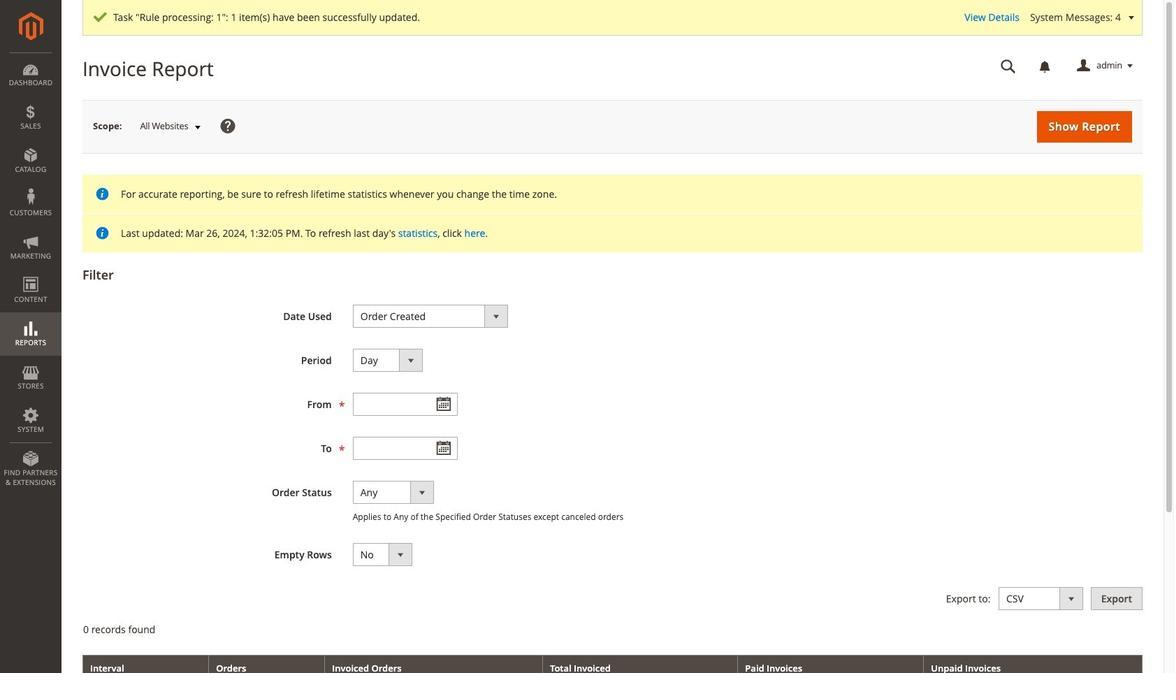 Task type: locate. For each thing, give the bounding box(es) containing it.
None text field
[[353, 393, 458, 416], [353, 437, 458, 460], [353, 393, 458, 416], [353, 437, 458, 460]]

magento admin panel image
[[19, 12, 43, 41]]

None text field
[[991, 54, 1026, 78]]

menu bar
[[0, 52, 62, 494]]



Task type: vqa. For each thing, say whether or not it's contained in the screenshot.
tab list
no



